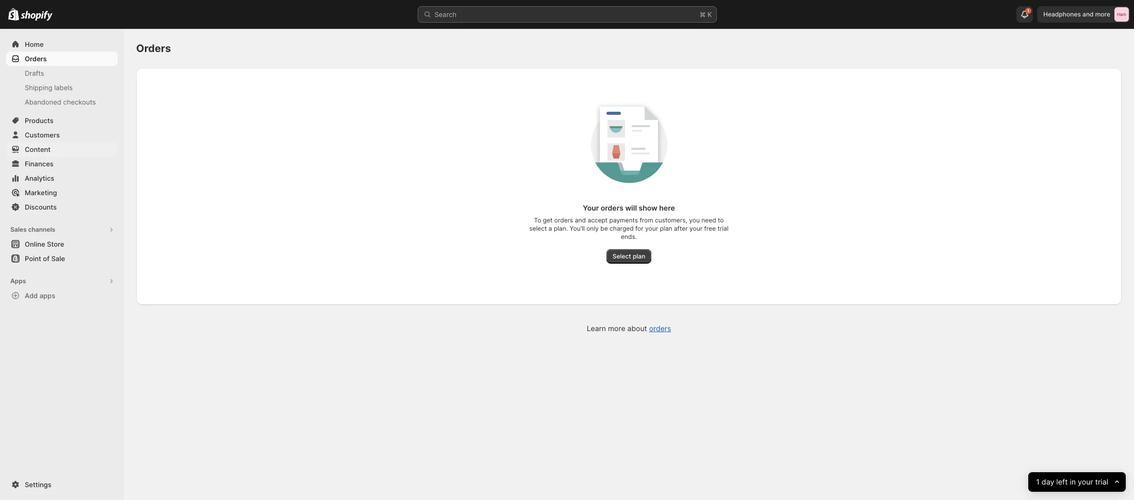 Task type: locate. For each thing, give the bounding box(es) containing it.
home link
[[6, 37, 118, 52]]

0 horizontal spatial your
[[646, 225, 658, 233]]

plan
[[660, 225, 673, 233], [633, 253, 646, 261]]

1 vertical spatial plan
[[633, 253, 646, 261]]

only
[[587, 225, 599, 233]]

your down you
[[690, 225, 703, 233]]

1 horizontal spatial 1
[[1036, 478, 1040, 487]]

apps button
[[6, 274, 118, 289]]

learn
[[587, 325, 606, 333]]

0 horizontal spatial orders
[[555, 217, 573, 224]]

1 vertical spatial more
[[608, 325, 626, 333]]

⌘
[[700, 10, 706, 19]]

home
[[25, 40, 44, 49]]

orders link
[[6, 52, 118, 66]]

orders link
[[649, 325, 671, 333]]

will
[[626, 204, 637, 213]]

free
[[705, 225, 716, 233]]

0 vertical spatial more
[[1096, 10, 1111, 18]]

about
[[628, 325, 647, 333]]

customers,
[[655, 217, 688, 224]]

1 horizontal spatial orders
[[136, 42, 171, 55]]

more
[[1096, 10, 1111, 18], [608, 325, 626, 333]]

headphones and more
[[1044, 10, 1111, 18]]

plan down customers,
[[660, 225, 673, 233]]

1 horizontal spatial plan
[[660, 225, 673, 233]]

and
[[1083, 10, 1094, 18], [575, 217, 586, 224]]

abandoned checkouts
[[25, 98, 96, 106]]

your down from
[[646, 225, 658, 233]]

1 horizontal spatial orders
[[601, 204, 624, 213]]

and up you'll
[[575, 217, 586, 224]]

after
[[674, 225, 688, 233]]

sales channels
[[10, 226, 55, 234]]

1 vertical spatial trial
[[1096, 478, 1109, 487]]

sale
[[51, 255, 65, 263]]

1 day left in your trial
[[1036, 478, 1109, 487]]

plan.
[[554, 225, 568, 233]]

to
[[718, 217, 724, 224]]

0 vertical spatial 1
[[1028, 8, 1030, 13]]

settings link
[[6, 478, 118, 493]]

k
[[708, 10, 712, 19]]

marketing
[[25, 189, 57, 197]]

orders
[[601, 204, 624, 213], [555, 217, 573, 224], [649, 325, 671, 333]]

sales channels button
[[6, 223, 118, 237]]

trial
[[718, 225, 729, 233], [1096, 478, 1109, 487]]

orders
[[136, 42, 171, 55], [25, 55, 47, 63]]

0 vertical spatial and
[[1083, 10, 1094, 18]]

orders up payments
[[601, 204, 624, 213]]

1
[[1028, 8, 1030, 13], [1036, 478, 1040, 487]]

and right headphones
[[1083, 10, 1094, 18]]

0 horizontal spatial 1
[[1028, 8, 1030, 13]]

you'll
[[570, 225, 585, 233]]

1 vertical spatial 1
[[1036, 478, 1040, 487]]

select plan
[[613, 253, 646, 261]]

store
[[47, 240, 64, 249]]

1 left day
[[1036, 478, 1040, 487]]

be
[[601, 225, 608, 233]]

plan inside your orders will show here to get orders and accept payments from customers, you need to select a plan. you'll only be charged for your plan after your free trial ends.
[[660, 225, 673, 233]]

get
[[543, 217, 553, 224]]

accept
[[588, 217, 608, 224]]

0 horizontal spatial shopify image
[[8, 8, 19, 21]]

your right in
[[1078, 478, 1094, 487]]

orders up the plan.
[[555, 217, 573, 224]]

customers
[[25, 131, 60, 139]]

1 vertical spatial and
[[575, 217, 586, 224]]

your
[[646, 225, 658, 233], [690, 225, 703, 233], [1078, 478, 1094, 487]]

analytics link
[[6, 171, 118, 186]]

plan right select
[[633, 253, 646, 261]]

trial right in
[[1096, 478, 1109, 487]]

orders right about
[[649, 325, 671, 333]]

add
[[25, 292, 38, 300]]

search
[[435, 10, 457, 19]]

1 horizontal spatial trial
[[1096, 478, 1109, 487]]

your orders will show here to get orders and accept payments from customers, you need to select a plan. you'll only be charged for your plan after your free trial ends.
[[530, 204, 729, 241]]

more left headphones and more image
[[1096, 10, 1111, 18]]

0 horizontal spatial and
[[575, 217, 586, 224]]

1 inside "dropdown button"
[[1036, 478, 1040, 487]]

1 for 1
[[1028, 8, 1030, 13]]

apps
[[40, 292, 55, 300]]

analytics
[[25, 174, 54, 183]]

0 horizontal spatial plan
[[633, 253, 646, 261]]

more right learn
[[608, 325, 626, 333]]

shipping labels
[[25, 84, 73, 92]]

show
[[639, 204, 658, 213]]

2 horizontal spatial orders
[[649, 325, 671, 333]]

trial down 'to'
[[718, 225, 729, 233]]

0 vertical spatial trial
[[718, 225, 729, 233]]

1 left headphones
[[1028, 8, 1030, 13]]

point
[[25, 255, 41, 263]]

to
[[534, 217, 541, 224]]

finances
[[25, 160, 54, 168]]

0 horizontal spatial trial
[[718, 225, 729, 233]]

shopify image
[[8, 8, 19, 21], [21, 11, 53, 21]]

shipping
[[25, 84, 52, 92]]

customers link
[[6, 128, 118, 142]]

2 horizontal spatial your
[[1078, 478, 1094, 487]]

and inside your orders will show here to get orders and accept payments from customers, you need to select a plan. you'll only be charged for your plan after your free trial ends.
[[575, 217, 586, 224]]

2 vertical spatial orders
[[649, 325, 671, 333]]

point of sale link
[[6, 252, 118, 266]]

1 inside dropdown button
[[1028, 8, 1030, 13]]

0 horizontal spatial more
[[608, 325, 626, 333]]

checkouts
[[63, 98, 96, 106]]

content
[[25, 146, 51, 154]]

0 vertical spatial plan
[[660, 225, 673, 233]]

0 vertical spatial orders
[[601, 204, 624, 213]]

apps
[[10, 278, 26, 285]]

learn more about orders
[[587, 325, 671, 333]]



Task type: describe. For each thing, give the bounding box(es) containing it.
channels
[[28, 226, 55, 234]]

discounts link
[[6, 200, 118, 215]]

in
[[1070, 478, 1076, 487]]

point of sale
[[25, 255, 65, 263]]

⌘ k
[[700, 10, 712, 19]]

shipping labels link
[[6, 80, 118, 95]]

finances link
[[6, 157, 118, 171]]

discounts
[[25, 203, 57, 212]]

charged
[[610, 225, 634, 233]]

online store link
[[6, 237, 118, 252]]

products
[[25, 117, 54, 125]]

content link
[[6, 142, 118, 157]]

online store button
[[0, 237, 124, 252]]

day
[[1042, 478, 1055, 487]]

left
[[1057, 478, 1068, 487]]

here
[[660, 204, 675, 213]]

select
[[530, 225, 547, 233]]

abandoned
[[25, 98, 61, 106]]

abandoned checkouts link
[[6, 95, 118, 109]]

1 horizontal spatial your
[[690, 225, 703, 233]]

for
[[636, 225, 644, 233]]

drafts
[[25, 69, 44, 77]]

from
[[640, 217, 654, 224]]

1 horizontal spatial more
[[1096, 10, 1111, 18]]

headphones and more image
[[1115, 7, 1129, 22]]

trial inside "dropdown button"
[[1096, 478, 1109, 487]]

select
[[613, 253, 631, 261]]

headphones
[[1044, 10, 1081, 18]]

of
[[43, 255, 50, 263]]

marketing link
[[6, 186, 118, 200]]

your inside "dropdown button"
[[1078, 478, 1094, 487]]

ends.
[[621, 233, 637, 241]]

labels
[[54, 84, 73, 92]]

sales
[[10, 226, 27, 234]]

trial inside your orders will show here to get orders and accept payments from customers, you need to select a plan. you'll only be charged for your plan after your free trial ends.
[[718, 225, 729, 233]]

add apps button
[[6, 289, 118, 303]]

1 horizontal spatial shopify image
[[21, 11, 53, 21]]

settings
[[25, 481, 51, 490]]

1 day left in your trial button
[[1029, 473, 1126, 493]]

online
[[25, 240, 45, 249]]

online store
[[25, 240, 64, 249]]

your
[[583, 204, 599, 213]]

select plan link
[[607, 250, 652, 264]]

you
[[689, 217, 700, 224]]

add apps
[[25, 292, 55, 300]]

drafts link
[[6, 66, 118, 80]]

payments
[[610, 217, 638, 224]]

1 vertical spatial orders
[[555, 217, 573, 224]]

products link
[[6, 114, 118, 128]]

1 for 1 day left in your trial
[[1036, 478, 1040, 487]]

point of sale button
[[0, 252, 124, 266]]

1 horizontal spatial and
[[1083, 10, 1094, 18]]

a
[[549, 225, 552, 233]]

0 horizontal spatial orders
[[25, 55, 47, 63]]

1 button
[[1017, 6, 1034, 23]]

need
[[702, 217, 717, 224]]



Task type: vqa. For each thing, say whether or not it's contained in the screenshot.
rightmost the
no



